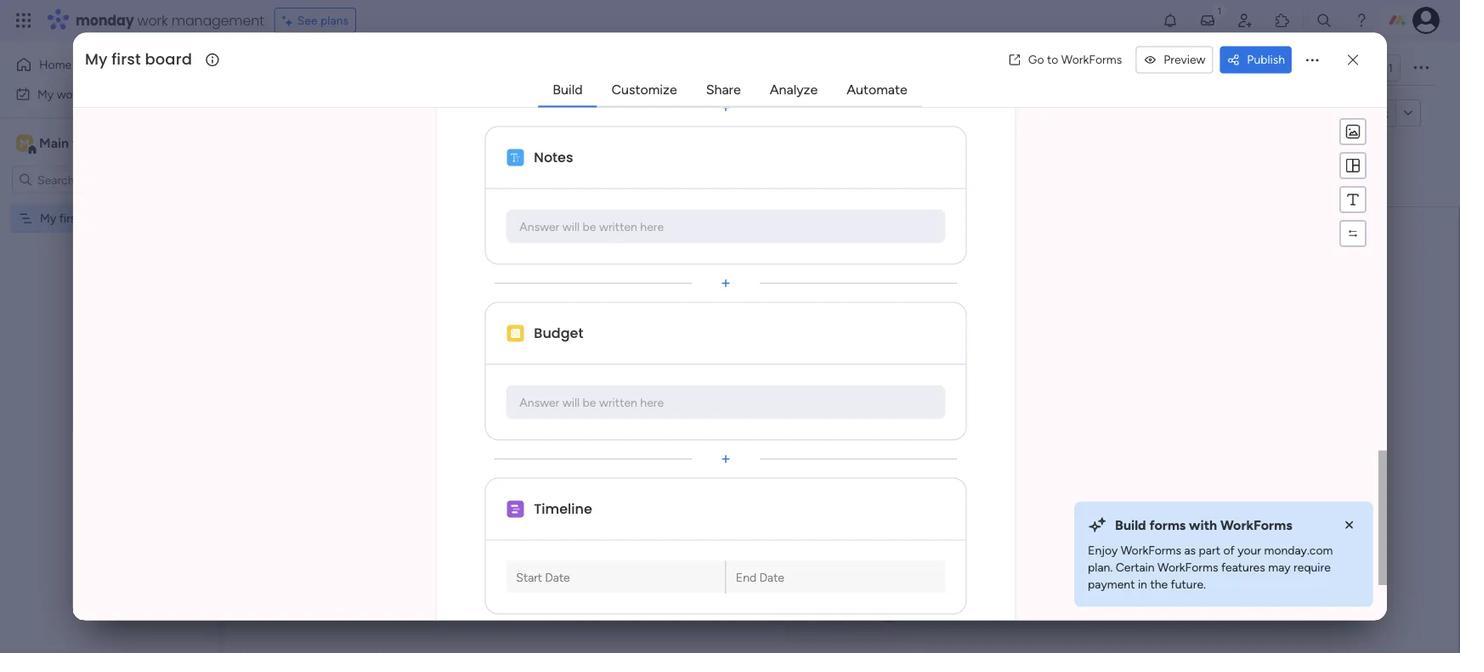 Task type: describe. For each thing, give the bounding box(es) containing it.
require
[[1294, 561, 1331, 576]]

component__icon image for timeline
[[507, 501, 524, 518]]

customize link
[[598, 74, 691, 105]]

copy form link
[[1311, 106, 1389, 120]]

let's
[[685, 347, 727, 376]]

build forms with workforms alert
[[1075, 502, 1374, 607]]

build for build form
[[811, 413, 841, 429]]

john smith image
[[1413, 7, 1440, 34]]

here for notes
[[640, 220, 664, 234]]

link
[[1371, 106, 1389, 120]]

invite members image
[[1237, 12, 1254, 29]]

start date
[[516, 571, 570, 585]]

workforms logo image
[[420, 100, 516, 127]]

form for copy form link
[[1343, 106, 1368, 120]]

timeline
[[534, 500, 592, 519]]

share
[[706, 82, 741, 98]]

answer for notes
[[520, 220, 560, 234]]

edit
[[264, 106, 286, 121]]

component__icon image for notes
[[507, 150, 524, 167]]

customization tools toolbar
[[1340, 119, 1367, 248]]

workforms inside go to workforms button
[[1062, 53, 1122, 67]]

build link
[[539, 74, 596, 105]]

menu image
[[1345, 158, 1362, 175]]

first inside "list box"
[[59, 211, 80, 226]]

first inside field
[[112, 49, 141, 71]]

end date
[[736, 571, 785, 585]]

notifications image
[[1162, 12, 1179, 29]]

add new question image
[[717, 275, 734, 292]]

budget button
[[532, 320, 945, 348]]

your inside enjoy workforms as part of your monday.com plan. certain workforms features may require payment in the future.
[[1238, 544, 1262, 559]]

board inside "list box"
[[83, 211, 114, 226]]

inbox image
[[1199, 12, 1216, 29]]

build for build
[[553, 82, 583, 98]]

answer will be written here for budget
[[520, 396, 664, 410]]

powered by
[[341, 105, 413, 121]]

notes
[[534, 148, 573, 167]]

monday
[[76, 11, 134, 30]]

monday.com
[[1264, 544, 1333, 559]]

publish
[[1247, 53, 1285, 67]]

board inside field
[[145, 49, 192, 71]]

workspace image
[[16, 134, 33, 153]]

see
[[297, 13, 318, 28]]

forms
[[1150, 518, 1186, 534]]

my work
[[37, 87, 83, 101]]

management
[[171, 11, 264, 30]]

/
[[1381, 61, 1385, 75]]

enjoy workforms as part of your monday.com plan. certain workforms features may require payment in the future.
[[1088, 544, 1333, 593]]

here for budget
[[640, 396, 664, 410]]

form form
[[73, 0, 1387, 653]]

in
[[1138, 578, 1147, 593]]

background color and image selector image
[[1345, 124, 1362, 141]]

2 add new question image from the top
[[717, 451, 734, 468]]

form for edit form
[[289, 106, 314, 121]]

home button
[[10, 51, 183, 78]]

1 vertical spatial by
[[784, 347, 809, 376]]

tab list containing build
[[538, 73, 922, 107]]

plan.
[[1088, 561, 1113, 576]]

features
[[1221, 561, 1266, 576]]

Search in workspace field
[[36, 170, 142, 190]]

my inside "list box"
[[40, 211, 56, 226]]

main
[[39, 135, 69, 151]]

my first board inside "list box"
[[40, 211, 114, 226]]

invite / 1 button
[[1317, 54, 1401, 82]]

start
[[516, 571, 542, 585]]



Task type: vqa. For each thing, say whether or not it's contained in the screenshot.
bottom DUE DATE
no



Task type: locate. For each thing, give the bounding box(es) containing it.
with
[[1189, 518, 1217, 534]]

work up my first board field
[[137, 11, 168, 30]]

add new question image down the share
[[717, 99, 734, 116]]

0 horizontal spatial board
[[83, 211, 114, 226]]

powered
[[341, 105, 395, 121]]

build
[[553, 82, 583, 98], [811, 413, 841, 429], [1115, 518, 1146, 534]]

be for budget
[[583, 396, 596, 410]]

customize
[[612, 82, 677, 98]]

by
[[398, 105, 413, 121], [784, 347, 809, 376]]

0 horizontal spatial your
[[901, 347, 946, 376]]

date
[[545, 571, 570, 585], [760, 571, 785, 585]]

will for notes
[[563, 220, 580, 234]]

build up 'notes'
[[553, 82, 583, 98]]

start
[[732, 347, 778, 376]]

1 vertical spatial will
[[563, 396, 580, 410]]

board down monday work management
[[145, 49, 192, 71]]

workspace selection element
[[16, 133, 142, 155]]

as
[[1184, 544, 1196, 559]]

1 vertical spatial my first board
[[40, 211, 114, 226]]

0 vertical spatial here
[[640, 220, 664, 234]]

answer will be written here down budget
[[520, 396, 664, 410]]

work down home
[[57, 87, 83, 101]]

component__icon image left budget
[[507, 326, 524, 343]]

1 vertical spatial component__icon image
[[507, 326, 524, 343]]

my down 'search in workspace' field
[[40, 211, 56, 226]]

budget
[[534, 324, 584, 343]]

notes button
[[532, 144, 945, 172]]

form
[[1343, 106, 1368, 120], [289, 106, 314, 121], [951, 347, 999, 376], [844, 413, 873, 429]]

answer for budget
[[520, 396, 560, 410]]

0 horizontal spatial first
[[59, 211, 80, 226]]

0 vertical spatial build
[[553, 82, 583, 98]]

0 vertical spatial by
[[398, 105, 413, 121]]

menu image
[[1345, 192, 1362, 209]]

0 vertical spatial answer
[[520, 220, 560, 234]]

answer will be written here
[[520, 220, 664, 234], [520, 396, 664, 410]]

payment
[[1088, 578, 1135, 593]]

go to workforms
[[1028, 53, 1122, 67]]

1 written from the top
[[599, 220, 638, 234]]

edit form button
[[258, 100, 321, 127]]

by right powered
[[398, 105, 413, 121]]

answer will be written here down 'notes'
[[520, 220, 664, 234]]

1 vertical spatial board
[[83, 211, 114, 226]]

publish button
[[1220, 46, 1292, 73]]

select product image
[[15, 12, 32, 29]]

build form
[[811, 413, 873, 429]]

my
[[85, 49, 107, 71], [37, 87, 54, 101], [40, 211, 56, 226]]

first down monday
[[112, 49, 141, 71]]

2 be from the top
[[583, 396, 596, 410]]

2 vertical spatial build
[[1115, 518, 1146, 534]]

1 vertical spatial here
[[640, 396, 664, 410]]

1 vertical spatial answer
[[520, 396, 560, 410]]

my inside field
[[85, 49, 107, 71]]

1 horizontal spatial your
[[1238, 544, 1262, 559]]

2 horizontal spatial build
[[1115, 518, 1146, 534]]

the
[[1150, 578, 1168, 593]]

work for my
[[57, 87, 83, 101]]

analyze
[[770, 82, 818, 98]]

1 horizontal spatial first
[[112, 49, 141, 71]]

My first board field
[[81, 49, 203, 71]]

0 horizontal spatial by
[[398, 105, 413, 121]]

0 vertical spatial first
[[112, 49, 141, 71]]

close image
[[1341, 517, 1358, 534]]

will down budget
[[563, 396, 580, 410]]

1 vertical spatial written
[[599, 396, 638, 410]]

workspace
[[72, 135, 139, 151]]

1 answer will be written here from the top
[[520, 220, 664, 234]]

date for end date
[[760, 571, 785, 585]]

1 image
[[1212, 1, 1227, 20]]

preview button
[[1136, 46, 1213, 73]]

my first board list box
[[0, 201, 217, 462]]

1 date from the left
[[545, 571, 570, 585]]

main workspace
[[39, 135, 139, 151]]

written
[[599, 220, 638, 234], [599, 396, 638, 410]]

build forms with workforms
[[1115, 518, 1293, 534]]

option
[[0, 203, 217, 207]]

build inside alert
[[1115, 518, 1146, 534]]

end
[[736, 571, 757, 585]]

my first board
[[85, 49, 192, 71], [40, 211, 114, 226]]

0 vertical spatial written
[[599, 220, 638, 234]]

my first board inside field
[[85, 49, 192, 71]]

analyze link
[[756, 74, 831, 105]]

certain
[[1116, 561, 1155, 576]]

my inside button
[[37, 87, 54, 101]]

2 written from the top
[[599, 396, 638, 410]]

will for budget
[[563, 396, 580, 410]]

2 component__icon image from the top
[[507, 326, 524, 343]]

your right building
[[901, 347, 946, 376]]

2 vertical spatial my
[[40, 211, 56, 226]]

workforms right to
[[1062, 53, 1122, 67]]

of
[[1224, 544, 1235, 559]]

by right start
[[784, 347, 809, 376]]

0 horizontal spatial build
[[553, 82, 583, 98]]

1 vertical spatial answer will be written here
[[520, 396, 664, 410]]

build for build forms with workforms
[[1115, 518, 1146, 534]]

enjoy
[[1088, 544, 1118, 559]]

will
[[563, 220, 580, 234], [563, 396, 580, 410]]

apps image
[[1274, 12, 1291, 29]]

board
[[145, 49, 192, 71], [83, 211, 114, 226]]

0 vertical spatial answer will be written here
[[520, 220, 664, 234]]

1 here from the top
[[640, 220, 664, 234]]

2 vertical spatial component__icon image
[[507, 501, 524, 518]]

0 vertical spatial be
[[583, 220, 596, 234]]

my first board down 'search in workspace' field
[[40, 211, 114, 226]]

date for start date
[[545, 571, 570, 585]]

build down let's start by building your form
[[811, 413, 841, 429]]

workforms up the of
[[1221, 518, 1293, 534]]

2 answer will be written here from the top
[[520, 396, 664, 410]]

timeline button
[[532, 496, 945, 524]]

my first board down monday work management
[[85, 49, 192, 71]]

0 vertical spatial board
[[145, 49, 192, 71]]

0 horizontal spatial date
[[545, 571, 570, 585]]

1 will from the top
[[563, 220, 580, 234]]

let's start by building your form
[[685, 347, 999, 376]]

see plans
[[297, 13, 349, 28]]

share link
[[693, 74, 755, 105]]

search everything image
[[1316, 12, 1333, 29]]

my work button
[[10, 80, 183, 108]]

component__icon image
[[507, 150, 524, 167], [507, 326, 524, 343], [507, 501, 524, 518]]

1 horizontal spatial work
[[137, 11, 168, 30]]

add new question image
[[717, 99, 734, 116], [717, 451, 734, 468]]

date right 'end' in the right bottom of the page
[[760, 571, 785, 585]]

0 vertical spatial work
[[137, 11, 168, 30]]

monday work management
[[76, 11, 264, 30]]

answer down 'notes'
[[520, 220, 560, 234]]

1 be from the top
[[583, 220, 596, 234]]

go
[[1028, 53, 1044, 67]]

0 vertical spatial add new question image
[[717, 99, 734, 116]]

0 vertical spatial component__icon image
[[507, 150, 524, 167]]

0 horizontal spatial work
[[57, 87, 83, 101]]

form for build form
[[844, 413, 873, 429]]

home
[[39, 57, 72, 72]]

0 vertical spatial your
[[901, 347, 946, 376]]

written for notes
[[599, 220, 638, 234]]

component__icon image left timeline
[[507, 501, 524, 518]]

more actions image
[[1304, 51, 1321, 68]]

see plans button
[[274, 8, 356, 33]]

my down home
[[37, 87, 54, 101]]

future.
[[1171, 578, 1206, 593]]

go to workforms button
[[1001, 46, 1129, 73]]

to
[[1047, 53, 1059, 67]]

be
[[583, 220, 596, 234], [583, 396, 596, 410]]

1 horizontal spatial build
[[811, 413, 841, 429]]

answer
[[520, 220, 560, 234], [520, 396, 560, 410]]

tab list
[[538, 73, 922, 107]]

1
[[1388, 61, 1393, 75]]

board down 'search in workspace' field
[[83, 211, 114, 226]]

1 vertical spatial my
[[37, 87, 54, 101]]

2 will from the top
[[563, 396, 580, 410]]

1 vertical spatial add new question image
[[717, 451, 734, 468]]

workforms up future.
[[1158, 561, 1218, 576]]

written for budget
[[599, 396, 638, 410]]

first
[[112, 49, 141, 71], [59, 211, 80, 226]]

3 component__icon image from the top
[[507, 501, 524, 518]]

0 vertical spatial my
[[85, 49, 107, 71]]

1 horizontal spatial by
[[784, 347, 809, 376]]

be for notes
[[583, 220, 596, 234]]

copy
[[1311, 106, 1340, 120]]

build left forms
[[1115, 518, 1146, 534]]

date right start
[[545, 571, 570, 585]]

2 date from the left
[[760, 571, 785, 585]]

your up features at the bottom
[[1238, 544, 1262, 559]]

preview
[[1164, 53, 1206, 67]]

invite
[[1348, 61, 1378, 75]]

1 vertical spatial your
[[1238, 544, 1262, 559]]

work for monday
[[137, 11, 168, 30]]

1 answer from the top
[[520, 220, 560, 234]]

1 vertical spatial work
[[57, 87, 83, 101]]

plans
[[320, 13, 349, 28]]

copy form link button
[[1280, 100, 1396, 127]]

workforms
[[1062, 53, 1122, 67], [1221, 518, 1293, 534], [1121, 544, 1182, 559], [1158, 561, 1218, 576]]

edit form
[[264, 106, 314, 121]]

1 vertical spatial build
[[811, 413, 841, 429]]

my up my work button on the top left of the page
[[85, 49, 107, 71]]

build form button
[[797, 404, 887, 438]]

m
[[20, 136, 30, 150]]

0 vertical spatial my first board
[[85, 49, 192, 71]]

1 horizontal spatial date
[[760, 571, 785, 585]]

your
[[901, 347, 946, 376], [1238, 544, 1262, 559]]

automate
[[847, 82, 908, 98]]

automate link
[[833, 74, 921, 105]]

first down 'search in workspace' field
[[59, 211, 80, 226]]

answer down budget
[[520, 396, 560, 410]]

answer will be written here for notes
[[520, 220, 664, 234]]

component__icon image left 'notes'
[[507, 150, 524, 167]]

build inside button
[[811, 413, 841, 429]]

help image
[[1353, 12, 1370, 29]]

1 horizontal spatial board
[[145, 49, 192, 71]]

building
[[814, 347, 896, 376]]

will down 'notes'
[[563, 220, 580, 234]]

may
[[1268, 561, 1291, 576]]

work inside my work button
[[57, 87, 83, 101]]

1 vertical spatial be
[[583, 396, 596, 410]]

here
[[640, 220, 664, 234], [640, 396, 664, 410]]

component__icon image for budget
[[507, 326, 524, 343]]

1 add new question image from the top
[[717, 99, 734, 116]]

invite / 1
[[1348, 61, 1393, 75]]

2 here from the top
[[640, 396, 664, 410]]

2 answer from the top
[[520, 396, 560, 410]]

work
[[137, 11, 168, 30], [57, 87, 83, 101]]

0 vertical spatial will
[[563, 220, 580, 234]]

part
[[1199, 544, 1221, 559]]

1 vertical spatial first
[[59, 211, 80, 226]]

form inside button
[[289, 106, 314, 121]]

1 component__icon image from the top
[[507, 150, 524, 167]]

workforms up certain
[[1121, 544, 1182, 559]]

add new question image up the timeline button
[[717, 451, 734, 468]]



